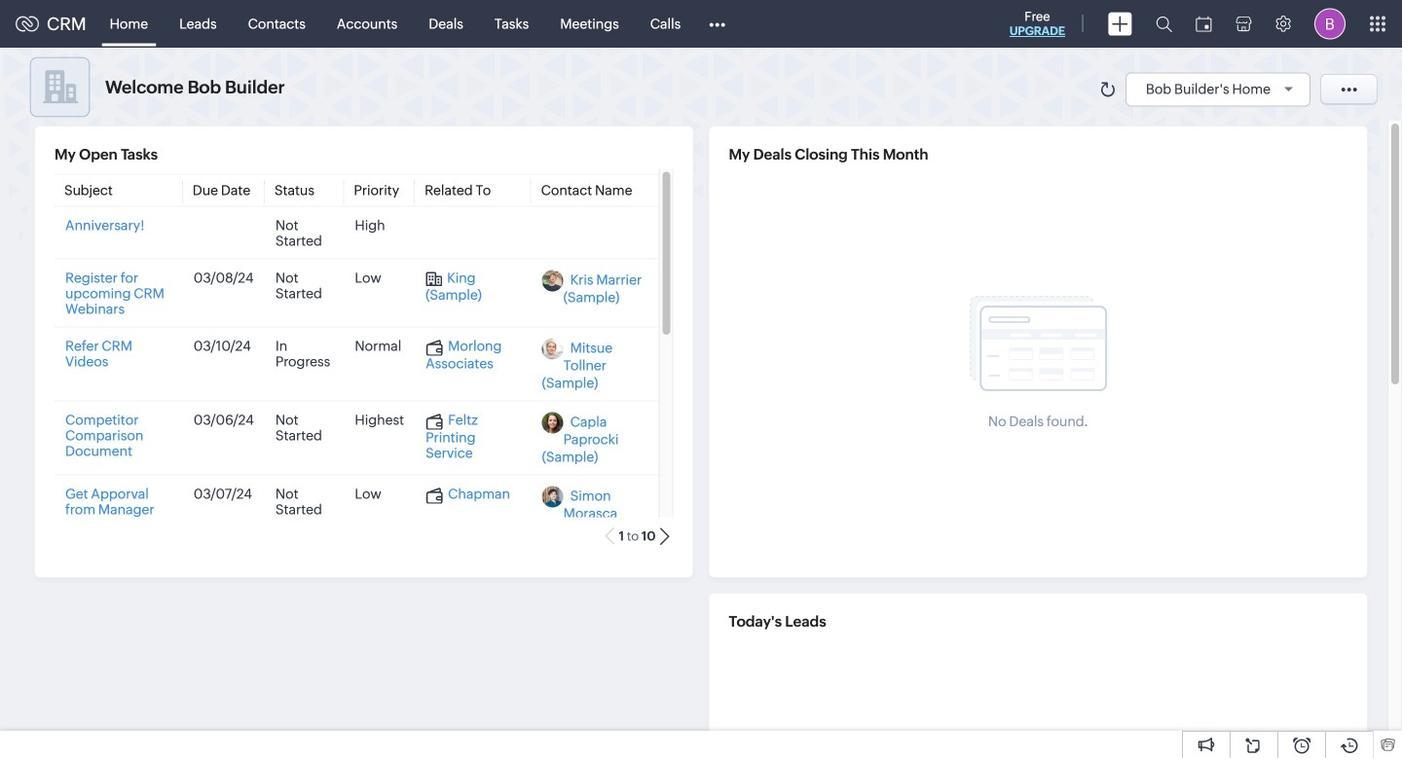 Task type: vqa. For each thing, say whether or not it's contained in the screenshot.
run macro "button"
no



Task type: describe. For each thing, give the bounding box(es) containing it.
profile element
[[1303, 0, 1358, 47]]

search image
[[1156, 16, 1173, 32]]

search element
[[1145, 0, 1185, 48]]

profile image
[[1315, 8, 1346, 39]]

calendar image
[[1196, 16, 1213, 32]]

create menu image
[[1109, 12, 1133, 36]]

logo image
[[16, 16, 39, 32]]



Task type: locate. For each thing, give the bounding box(es) containing it.
Other Modules field
[[697, 8, 739, 39]]

create menu element
[[1097, 0, 1145, 47]]



